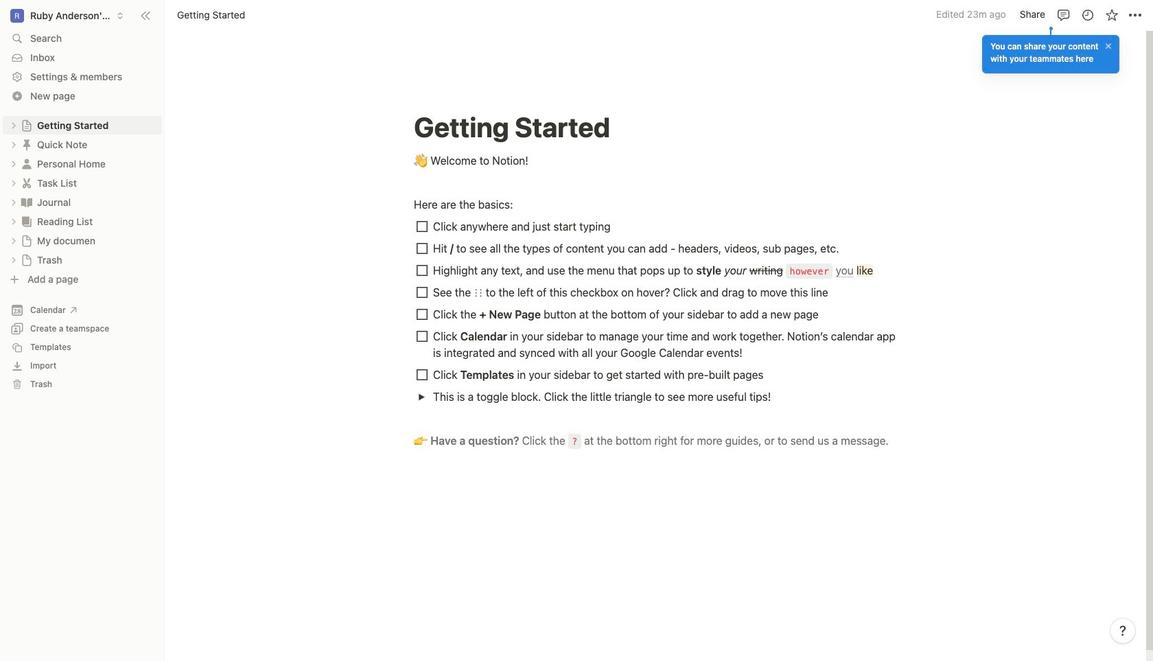 Task type: locate. For each thing, give the bounding box(es) containing it.
open image
[[10, 179, 18, 187], [10, 198, 18, 206], [10, 217, 18, 225], [10, 236, 18, 245]]

change page icon image
[[21, 119, 33, 131], [20, 138, 34, 151], [20, 157, 34, 171], [20, 176, 34, 190], [20, 195, 34, 209], [20, 215, 34, 228], [21, 234, 33, 247], [21, 254, 33, 266]]

👉 image
[[414, 431, 428, 449]]

2 open image from the top
[[10, 198, 18, 206]]

comments image
[[1057, 8, 1071, 22]]

open image
[[10, 121, 18, 129], [10, 140, 18, 149], [10, 160, 18, 168], [10, 256, 18, 264], [418, 393, 425, 401]]



Task type: vqa. For each thing, say whether or not it's contained in the screenshot.
Open in full page image
no



Task type: describe. For each thing, give the bounding box(es) containing it.
3 open image from the top
[[10, 217, 18, 225]]

updates image
[[1081, 8, 1095, 22]]

favorite image
[[1105, 8, 1119, 22]]

👋 image
[[414, 151, 428, 169]]

1 open image from the top
[[10, 179, 18, 187]]

4 open image from the top
[[10, 236, 18, 245]]

close sidebar image
[[140, 10, 151, 21]]



